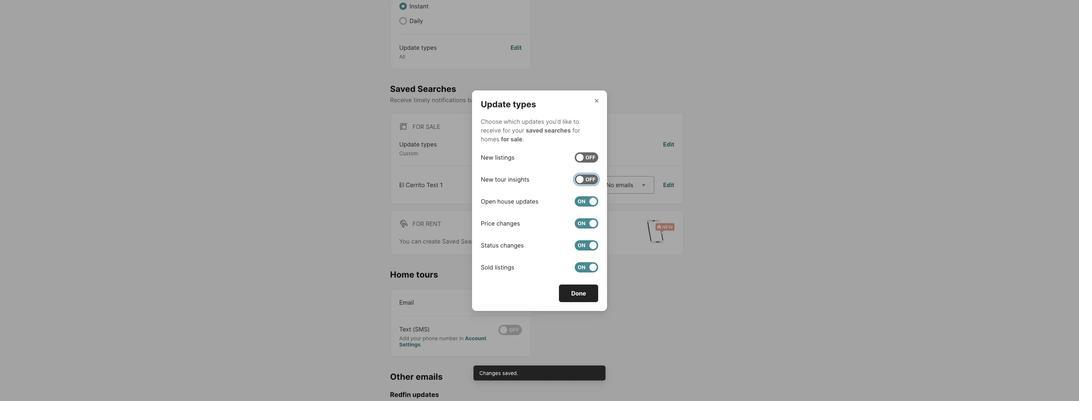 Task type: vqa. For each thing, say whether or not it's contained in the screenshot.
Remove Up to $1.8k image
no



Task type: describe. For each thing, give the bounding box(es) containing it.
you can create saved searches while searching for
[[399, 238, 543, 245]]

edit for update types all
[[511, 44, 522, 51]]

1 vertical spatial saved
[[442, 238, 460, 245]]

for sale
[[413, 123, 441, 131]]

cerrito
[[406, 182, 425, 189]]

update types
[[481, 99, 536, 110]]

edit button for update types all
[[511, 43, 522, 60]]

changes
[[480, 370, 501, 377]]

redfin
[[390, 392, 411, 399]]

timely
[[414, 97, 430, 104]]

saved
[[526, 127, 543, 134]]

receive
[[481, 127, 501, 134]]

update types dialog
[[472, 90, 607, 311]]

home tours
[[390, 270, 438, 280]]

searches
[[545, 127, 571, 134]]

changes saved.
[[480, 370, 518, 377]]

tours
[[416, 270, 438, 280]]

1
[[440, 182, 443, 189]]

update types element
[[481, 90, 545, 110]]

choose
[[481, 118, 502, 125]]

you
[[399, 238, 410, 245]]

for inside for homes
[[573, 127, 580, 134]]

emails for other emails
[[416, 372, 443, 383]]

el
[[399, 182, 404, 189]]

in
[[460, 336, 464, 342]]

test
[[427, 182, 439, 189]]

saved searches receive timely notifications based on your preferred search filters.
[[390, 84, 574, 104]]

done
[[572, 290, 586, 297]]

add your phone number in
[[399, 336, 465, 342]]

Instant radio
[[399, 3, 407, 10]]

for homes
[[481, 127, 580, 143]]

edit for update types custom
[[664, 141, 675, 148]]

account
[[465, 336, 487, 342]]

settings
[[399, 342, 421, 348]]

saved searches
[[526, 127, 571, 134]]

redfin updates
[[390, 392, 439, 399]]

for rent
[[413, 220, 441, 228]]

for sale .
[[501, 136, 524, 143]]

saved inside the "saved searches receive timely notifications based on your preferred search filters."
[[390, 84, 416, 94]]

done button
[[559, 285, 599, 303]]

for for for sale
[[413, 123, 424, 131]]

create
[[423, 238, 441, 245]]

account settings
[[399, 336, 487, 348]]

(sms)
[[413, 326, 430, 333]]

no emails
[[607, 182, 634, 189]]

1 horizontal spatial searches
[[461, 238, 487, 245]]

update for update types
[[481, 99, 511, 110]]

emails for no emails
[[616, 182, 634, 189]]

phone
[[423, 336, 438, 342]]

preferred
[[509, 97, 535, 104]]

Daily radio
[[399, 17, 407, 25]]

your inside the choose which updates you'd like to receive for your
[[512, 127, 525, 134]]

el cerrito test 1
[[399, 182, 443, 189]]

on
[[487, 97, 494, 104]]



Task type: locate. For each thing, give the bounding box(es) containing it.
for
[[503, 127, 511, 134], [573, 127, 580, 134], [501, 136, 510, 143], [533, 238, 541, 245]]

other emails
[[390, 372, 443, 383]]

number
[[440, 336, 458, 342]]

searches
[[418, 84, 456, 94], [461, 238, 487, 245]]

updates up saved on the top
[[522, 118, 545, 125]]

0 vertical spatial edit button
[[511, 43, 522, 60]]

. down add your phone number in
[[421, 342, 422, 348]]

. inside update types dialog
[[523, 136, 524, 143]]

while
[[489, 238, 503, 245]]

no
[[607, 182, 614, 189]]

sale
[[426, 123, 441, 131]]

. down the choose which updates you'd like to receive for your
[[523, 136, 524, 143]]

0 vertical spatial update
[[399, 44, 420, 51]]

other
[[390, 372, 414, 383]]

0 vertical spatial emails
[[616, 182, 634, 189]]

2 vertical spatial edit
[[664, 182, 675, 189]]

0 horizontal spatial searches
[[418, 84, 456, 94]]

1 horizontal spatial updates
[[522, 118, 545, 125]]

searching
[[505, 238, 532, 245]]

notifications
[[432, 97, 466, 104]]

1 vertical spatial update
[[481, 99, 511, 110]]

update inside the update types all
[[399, 44, 420, 51]]

1 horizontal spatial emails
[[616, 182, 634, 189]]

update up choose
[[481, 99, 511, 110]]

your up the settings
[[411, 336, 421, 342]]

update
[[399, 44, 420, 51], [481, 99, 511, 110], [399, 141, 420, 148]]

for down the which
[[503, 127, 511, 134]]

for right searching
[[533, 238, 541, 245]]

text (sms)
[[399, 326, 430, 333]]

emails
[[616, 182, 634, 189], [416, 372, 443, 383]]

for for for rent
[[413, 220, 424, 228]]

text
[[399, 326, 411, 333]]

1 vertical spatial .
[[421, 342, 422, 348]]

for
[[413, 123, 424, 131], [413, 220, 424, 228]]

all
[[399, 54, 405, 60]]

your up "sale"
[[512, 127, 525, 134]]

None checkbox
[[575, 152, 599, 163], [575, 175, 599, 185], [575, 197, 599, 207], [575, 219, 599, 229], [575, 152, 599, 163], [575, 175, 599, 185], [575, 197, 599, 207], [575, 219, 599, 229]]

update types all
[[399, 44, 437, 60]]

1 horizontal spatial saved
[[442, 238, 460, 245]]

emails up redfin updates
[[416, 372, 443, 383]]

saved up receive
[[390, 84, 416, 94]]

your inside the "saved searches receive timely notifications based on your preferred search filters."
[[495, 97, 507, 104]]

email
[[399, 299, 414, 307]]

types inside the update types all
[[422, 44, 437, 51]]

1 vertical spatial for
[[413, 220, 424, 228]]

custom
[[399, 151, 418, 157]]

for left "sale"
[[501, 136, 510, 143]]

0 horizontal spatial emails
[[416, 372, 443, 383]]

0 vertical spatial your
[[495, 97, 507, 104]]

choose which updates you'd like to receive for your
[[481, 118, 579, 134]]

types up the which
[[513, 99, 536, 110]]

your
[[495, 97, 507, 104], [512, 127, 525, 134], [411, 336, 421, 342]]

0 vertical spatial .
[[523, 136, 524, 143]]

0 vertical spatial updates
[[522, 118, 545, 125]]

0 horizontal spatial .
[[421, 342, 422, 348]]

1 vertical spatial edit button
[[664, 140, 675, 157]]

types for update types all
[[422, 44, 437, 51]]

account settings link
[[399, 336, 487, 348]]

types
[[422, 44, 437, 51], [513, 99, 536, 110], [422, 141, 437, 148]]

update up custom
[[399, 141, 420, 148]]

your right the on
[[495, 97, 507, 104]]

which
[[504, 118, 520, 125]]

emails right the no
[[616, 182, 634, 189]]

update inside dialog
[[481, 99, 511, 110]]

sale
[[511, 136, 523, 143]]

for left sale
[[413, 123, 424, 131]]

update up all
[[399, 44, 420, 51]]

2 for from the top
[[413, 220, 424, 228]]

types inside update types custom
[[422, 141, 437, 148]]

updates down other emails
[[413, 392, 439, 399]]

can
[[411, 238, 422, 245]]

home
[[390, 270, 415, 280]]

update for update types all
[[399, 44, 420, 51]]

updates
[[522, 118, 545, 125], [413, 392, 439, 399]]

saved.
[[503, 370, 518, 377]]

update inside update types custom
[[399, 141, 420, 148]]

types inside dialog
[[513, 99, 536, 110]]

instant
[[410, 3, 429, 10]]

daily
[[410, 17, 423, 25]]

saved right create
[[442, 238, 460, 245]]

0 horizontal spatial saved
[[390, 84, 416, 94]]

searches up notifications
[[418, 84, 456, 94]]

searches left while on the left bottom of page
[[461, 238, 487, 245]]

None checkbox
[[575, 241, 599, 251], [575, 263, 599, 273], [499, 325, 522, 336], [575, 241, 599, 251], [575, 263, 599, 273], [499, 325, 522, 336]]

0 vertical spatial saved
[[390, 84, 416, 94]]

receive
[[390, 97, 412, 104]]

edit button
[[511, 43, 522, 60], [664, 140, 675, 157], [664, 181, 675, 190]]

update for update types custom
[[399, 141, 420, 148]]

2 vertical spatial your
[[411, 336, 421, 342]]

1 vertical spatial searches
[[461, 238, 487, 245]]

1 horizontal spatial .
[[523, 136, 524, 143]]

for left rent on the left bottom
[[413, 220, 424, 228]]

2 vertical spatial types
[[422, 141, 437, 148]]

updates inside the choose which updates you'd like to receive for your
[[522, 118, 545, 125]]

off
[[509, 327, 519, 334]]

saved
[[390, 84, 416, 94], [442, 238, 460, 245]]

types for update types
[[513, 99, 536, 110]]

1 vertical spatial edit
[[664, 141, 675, 148]]

you'd
[[546, 118, 561, 125]]

types down the for sale
[[422, 141, 437, 148]]

0 vertical spatial edit
[[511, 44, 522, 51]]

1 vertical spatial types
[[513, 99, 536, 110]]

update types custom
[[399, 141, 437, 157]]

types for update types custom
[[422, 141, 437, 148]]

types down daily
[[422, 44, 437, 51]]

2 vertical spatial edit button
[[664, 181, 675, 190]]

2 horizontal spatial your
[[512, 127, 525, 134]]

edit
[[511, 44, 522, 51], [664, 141, 675, 148], [664, 182, 675, 189]]

1 vertical spatial updates
[[413, 392, 439, 399]]

0 horizontal spatial updates
[[413, 392, 439, 399]]

1 vertical spatial your
[[512, 127, 525, 134]]

filters.
[[557, 97, 574, 104]]

search
[[537, 97, 555, 104]]

2 vertical spatial update
[[399, 141, 420, 148]]

1 for from the top
[[413, 123, 424, 131]]

.
[[523, 136, 524, 143], [421, 342, 422, 348]]

add
[[399, 336, 409, 342]]

0 vertical spatial for
[[413, 123, 424, 131]]

0 vertical spatial searches
[[418, 84, 456, 94]]

to
[[574, 118, 579, 125]]

1 vertical spatial emails
[[416, 372, 443, 383]]

homes
[[481, 136, 500, 143]]

like
[[563, 118, 572, 125]]

1 horizontal spatial your
[[495, 97, 507, 104]]

0 horizontal spatial your
[[411, 336, 421, 342]]

based
[[468, 97, 485, 104]]

for down 'to'
[[573, 127, 580, 134]]

edit button for update types custom
[[664, 140, 675, 157]]

searches inside the "saved searches receive timely notifications based on your preferred search filters."
[[418, 84, 456, 94]]

0 vertical spatial types
[[422, 44, 437, 51]]

for inside the choose which updates you'd like to receive for your
[[503, 127, 511, 134]]

rent
[[426, 220, 441, 228]]



